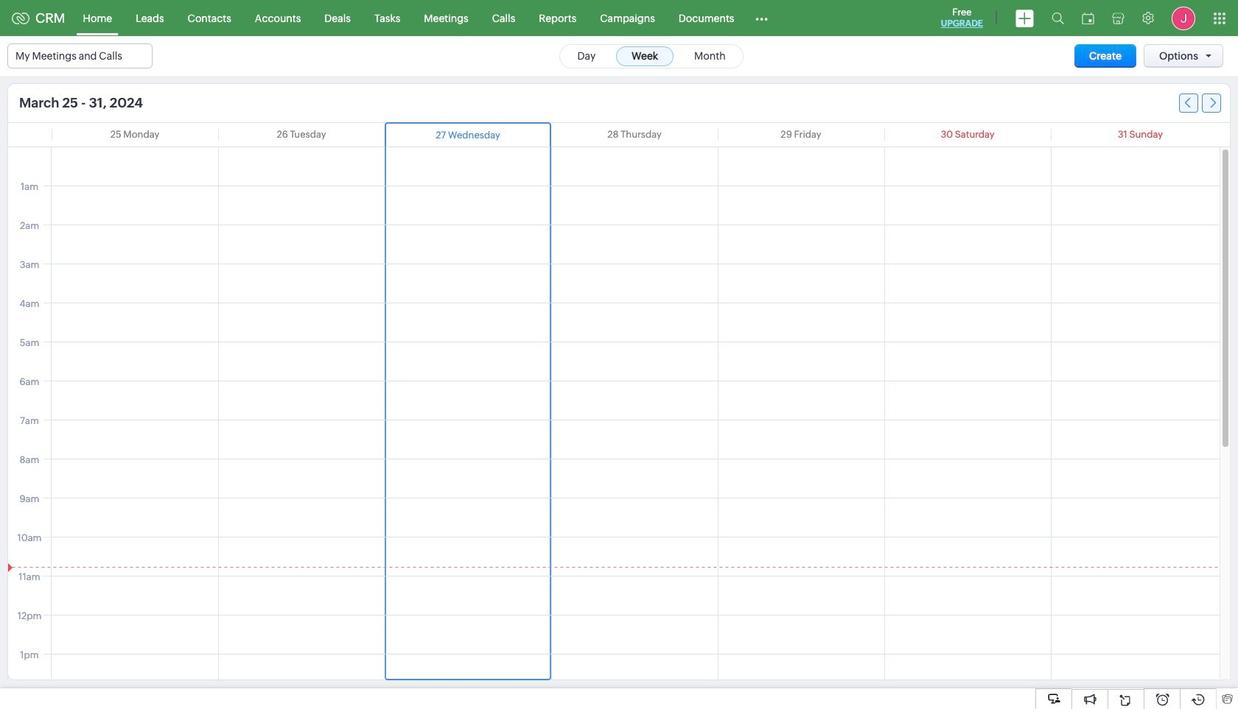 Task type: vqa. For each thing, say whether or not it's contained in the screenshot.
Profile Element at the right top of the page
yes



Task type: locate. For each thing, give the bounding box(es) containing it.
search image
[[1052, 12, 1064, 24]]

profile element
[[1163, 0, 1204, 36]]

create menu element
[[1007, 0, 1043, 36]]

logo image
[[12, 12, 29, 24]]

calendar image
[[1082, 12, 1095, 24]]

Other Modules field
[[746, 6, 778, 30]]

search element
[[1043, 0, 1073, 36]]

profile image
[[1172, 6, 1196, 30]]

create menu image
[[1016, 9, 1034, 27]]



